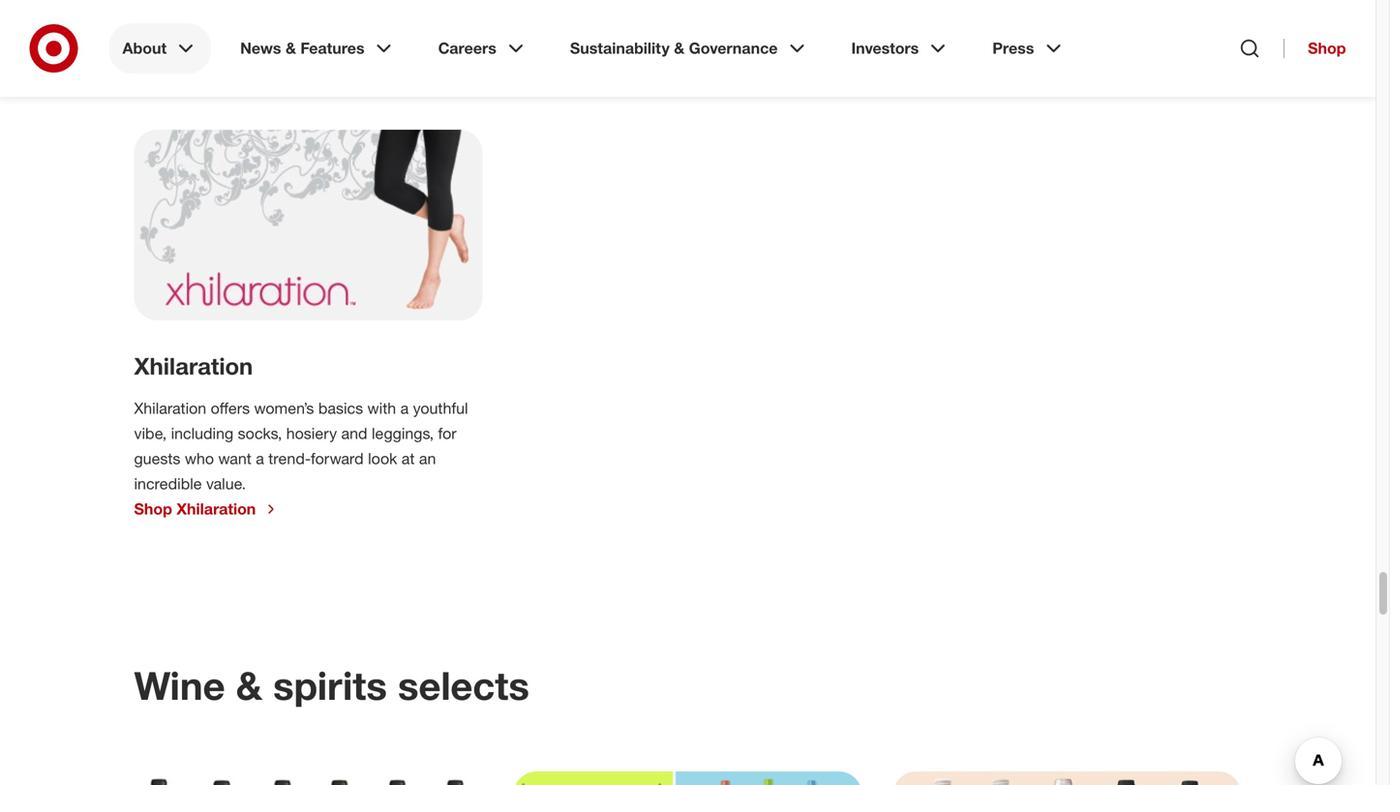 Task type: vqa. For each thing, say whether or not it's contained in the screenshot.
friends
no



Task type: locate. For each thing, give the bounding box(es) containing it.
an
[[419, 449, 436, 468]]

1 vertical spatial a
[[256, 449, 264, 468]]

0 horizontal spatial shop
[[134, 499, 172, 518]]

press link
[[979, 23, 1079, 74]]

xhilaration
[[134, 352, 253, 380], [134, 399, 206, 417], [177, 499, 256, 518]]

for
[[438, 424, 457, 443]]

wine
[[134, 661, 225, 709]]

& left governance
[[674, 39, 685, 58]]

1 vertical spatial xhilaration
[[134, 399, 206, 417]]

2 vertical spatial xhilaration
[[177, 499, 256, 518]]

basics
[[318, 399, 363, 417]]

governance
[[689, 39, 778, 58]]

0 vertical spatial xhilaration
[[134, 352, 253, 380]]

women's
[[254, 399, 314, 417]]

want
[[218, 449, 251, 468]]

& inside news & features link
[[286, 39, 296, 58]]

and
[[341, 424, 367, 443]]

& right news
[[286, 39, 296, 58]]

a right with
[[400, 399, 409, 417]]

shop
[[1308, 39, 1346, 58], [134, 499, 172, 518]]

& for news
[[286, 39, 296, 58]]

xhilaration down value.
[[177, 499, 256, 518]]

& inside sustainability & governance link
[[674, 39, 685, 58]]

incredible
[[134, 474, 202, 493]]

sustainability & governance link
[[556, 23, 822, 74]]

0 horizontal spatial &
[[236, 661, 262, 709]]

with
[[367, 399, 396, 417]]

wine & spirits selects
[[134, 661, 529, 709]]

shop link
[[1284, 39, 1346, 58]]

spirits
[[273, 661, 387, 709]]

xhilaration for xhilaration
[[134, 352, 253, 380]]

forward
[[311, 449, 364, 468]]

a person's legs and feet image
[[134, 130, 483, 320]]

news
[[240, 39, 281, 58]]

who
[[185, 449, 214, 468]]

0 vertical spatial a
[[400, 399, 409, 417]]

at
[[402, 449, 415, 468]]

0 horizontal spatial a
[[256, 449, 264, 468]]

0 vertical spatial shop
[[1308, 39, 1346, 58]]

1 horizontal spatial &
[[286, 39, 296, 58]]

& for wine
[[236, 661, 262, 709]]

sustainability & governance
[[570, 39, 778, 58]]

&
[[286, 39, 296, 58], [674, 39, 685, 58], [236, 661, 262, 709]]

xhilaration offers women's basics with a youthful vibe, including socks, hosiery and leggings, for guests who want a trend-forward look at an incredible value. shop xhilaration
[[134, 399, 468, 518]]

a
[[400, 399, 409, 417], [256, 449, 264, 468]]

xhilaration up vibe,
[[134, 399, 206, 417]]

1 vertical spatial shop
[[134, 499, 172, 518]]

xhilaration up offers
[[134, 352, 253, 380]]

youthful
[[413, 399, 468, 417]]

careers link
[[425, 23, 541, 74]]

a right want
[[256, 449, 264, 468]]

1 horizontal spatial shop
[[1308, 39, 1346, 58]]

2 horizontal spatial &
[[674, 39, 685, 58]]

& right the wine
[[236, 661, 262, 709]]



Task type: describe. For each thing, give the bounding box(es) containing it.
shop inside xhilaration offers women's basics with a youthful vibe, including socks, hosiery and leggings, for guests who want a trend-forward look at an incredible value. shop xhilaration
[[134, 499, 172, 518]]

xhilaration for xhilaration offers women's basics with a youthful vibe, including socks, hosiery and leggings, for guests who want a trend-forward look at an incredible value. shop xhilaration
[[134, 399, 206, 417]]

investors
[[851, 39, 919, 58]]

socks,
[[238, 424, 282, 443]]

vibe,
[[134, 424, 167, 443]]

leggings,
[[372, 424, 434, 443]]

offers
[[211, 399, 250, 417]]

trend-
[[268, 449, 311, 468]]

sustainability
[[570, 39, 670, 58]]

about link
[[109, 23, 211, 74]]

features
[[300, 39, 365, 58]]

about
[[122, 39, 167, 58]]

news & features
[[240, 39, 365, 58]]

value.
[[206, 474, 246, 493]]

investors link
[[838, 23, 963, 74]]

news & features link
[[227, 23, 409, 74]]

look
[[368, 449, 397, 468]]

guests
[[134, 449, 180, 468]]

hosiery
[[286, 424, 337, 443]]

& for sustainability
[[674, 39, 685, 58]]

press
[[992, 39, 1034, 58]]

1 horizontal spatial a
[[400, 399, 409, 417]]

selects
[[398, 661, 529, 709]]

careers
[[438, 39, 496, 58]]

shop xhilaration link
[[134, 499, 279, 519]]

including
[[171, 424, 233, 443]]



